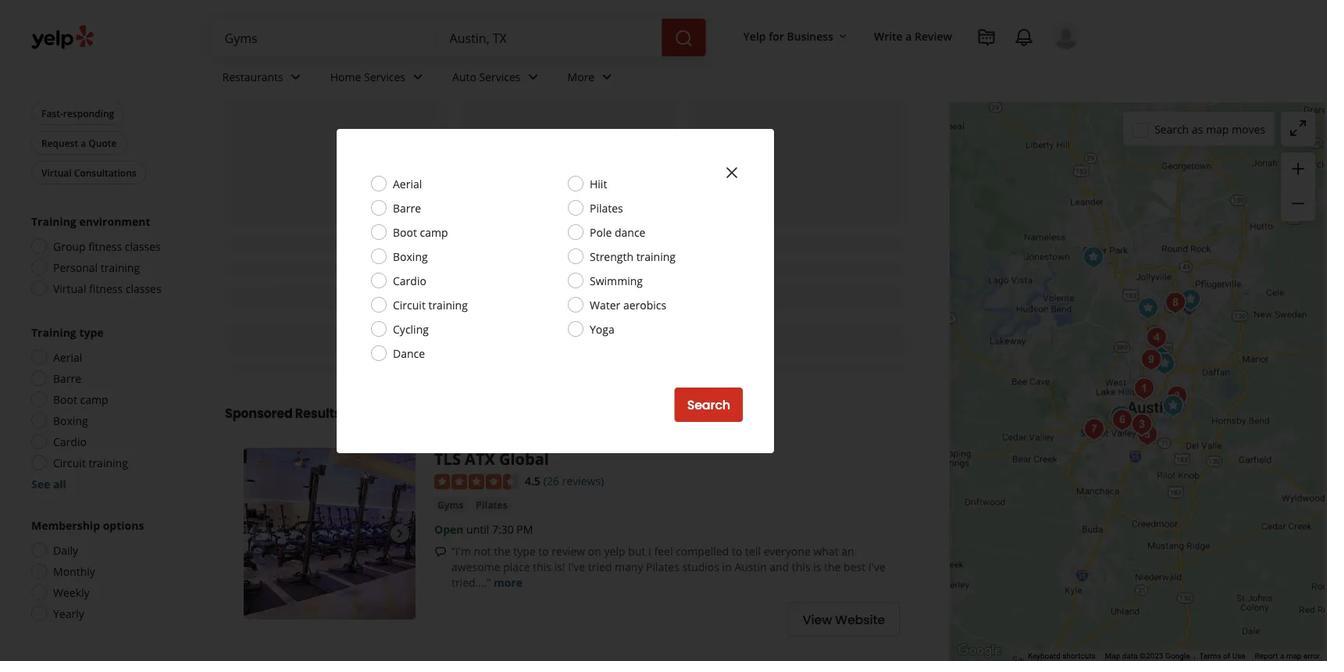 Task type: locate. For each thing, give the bounding box(es) containing it.
2 16 chevron right v2 image from the left
[[325, 2, 338, 15]]

a
[[906, 29, 912, 43], [255, 53, 265, 75], [81, 136, 86, 149], [1281, 651, 1285, 661]]

1 training from the top
[[31, 214, 76, 229]]

circuit training up all
[[53, 455, 128, 470]]

24 chevron down v2 image inside auto services link
[[524, 68, 543, 86]]

reviews)
[[562, 473, 604, 488]]

expand map image
[[1289, 119, 1308, 137]]

1 horizontal spatial yelp
[[744, 29, 766, 43]]

classes for virtual fitness classes
[[126, 281, 161, 296]]

virtual consultations button
[[31, 161, 147, 184]]

24 chevron down v2 image left 16 info v2 icon
[[409, 68, 427, 86]]

sponsored for sponsored results
[[225, 404, 293, 422]]

a left quote
[[81, 136, 86, 149]]

training down 'dance'
[[637, 249, 676, 264]]

1 vertical spatial circuit
[[53, 455, 86, 470]]

fitness
[[88, 239, 122, 254], [89, 281, 123, 296]]

0 vertical spatial circuit
[[393, 297, 426, 312]]

16 chevron right v2 image right yelp link
[[251, 2, 264, 15]]

virtual down request
[[41, 166, 72, 179]]

boot
[[393, 225, 417, 240], [53, 392, 77, 407]]

1 vertical spatial option group
[[27, 324, 194, 492]]

a right write
[[906, 29, 912, 43]]

0 vertical spatial boot camp
[[393, 225, 448, 240]]

yelp
[[225, 2, 245, 14], [744, 29, 766, 43]]

shortcuts
[[1063, 651, 1096, 661]]

0 vertical spatial sponsored
[[380, 56, 436, 71]]

circuit up all
[[53, 455, 86, 470]]

virtual down personal
[[53, 281, 86, 296]]

more link
[[494, 575, 523, 590]]

2 vertical spatial pilates
[[646, 559, 680, 574]]

services right auto
[[479, 69, 521, 84]]

2 option group from the top
[[27, 324, 194, 492]]

sondra lieder - personal trainer image
[[1149, 348, 1181, 379]]

classes down the 'personal training'
[[126, 281, 161, 296]]

1 vertical spatial sponsored
[[225, 404, 293, 422]]

1 to from the left
[[539, 544, 549, 559]]

map
[[1206, 122, 1229, 137], [1287, 651, 1302, 661]]

yelp inside yelp for business button
[[744, 29, 766, 43]]

training environment
[[31, 214, 151, 229]]

0 vertical spatial the
[[494, 544, 511, 559]]

cardio up all
[[53, 434, 87, 449]]

fitness for virtual
[[89, 281, 123, 296]]

on
[[588, 544, 602, 559]]

1 vertical spatial training
[[31, 325, 76, 340]]

1 vertical spatial gyms link
[[434, 497, 467, 513]]

1 horizontal spatial cardio
[[393, 273, 427, 288]]

0 vertical spatial camp
[[420, 225, 448, 240]]

0 horizontal spatial boot
[[53, 392, 77, 407]]

fitness down the 'personal training'
[[89, 281, 123, 296]]

circuit up cycling
[[393, 297, 426, 312]]

to left review
[[539, 544, 549, 559]]

1 horizontal spatial the
[[824, 559, 841, 574]]

this left is!
[[533, 559, 552, 574]]

map region
[[755, 88, 1328, 661]]

cardio up cycling
[[393, 273, 427, 288]]

1 horizontal spatial 24 chevron down v2 image
[[524, 68, 543, 86]]

training type
[[31, 325, 104, 340]]

0 vertical spatial circuit training
[[393, 297, 468, 312]]

results
[[295, 404, 341, 422]]

the right is at the bottom right of page
[[824, 559, 841, 574]]

i've right is!
[[568, 559, 585, 574]]

search inside button
[[687, 396, 731, 414]]

request a quote button
[[31, 131, 127, 155]]

0 horizontal spatial yelp
[[225, 2, 245, 14]]

0 vertical spatial option group
[[27, 213, 194, 301]]

2 horizontal spatial pilates
[[646, 559, 680, 574]]

1 vertical spatial boxing
[[53, 413, 88, 428]]

0 horizontal spatial to
[[539, 544, 549, 559]]

castle hill fitness image
[[1129, 373, 1160, 404]]

gyms up the response
[[330, 14, 385, 41]]

as
[[1192, 122, 1204, 137]]

0 horizontal spatial map
[[1206, 122, 1229, 137]]

24 chevron down v2 image right auto services
[[524, 68, 543, 86]]

0 horizontal spatial aerial
[[53, 350, 82, 365]]

type down virtual fitness classes
[[79, 325, 104, 340]]

2 i've from the left
[[869, 559, 886, 574]]

group
[[1282, 152, 1316, 221]]

1 vertical spatial type
[[514, 544, 536, 559]]

user actions element
[[731, 20, 1103, 116]]

0 vertical spatial training
[[31, 214, 76, 229]]

gyms link up open
[[434, 497, 467, 513]]

option group
[[27, 213, 194, 301], [27, 324, 194, 492], [27, 517, 194, 626]]

boxing up all
[[53, 413, 88, 428]]

1 horizontal spatial sponsored
[[380, 56, 436, 71]]

1 horizontal spatial services
[[479, 69, 521, 84]]

1 24 chevron down v2 image from the left
[[287, 68, 305, 86]]

gyms link
[[344, 2, 370, 14], [434, 497, 467, 513]]

2 services from the left
[[479, 69, 521, 84]]

search
[[1155, 122, 1189, 137], [687, 396, 731, 414]]

24 chevron down v2 image inside more link
[[598, 68, 617, 86]]

next image
[[391, 524, 409, 543]]

(26 reviews)
[[544, 473, 604, 488]]

0 horizontal spatial boot camp
[[53, 392, 108, 407]]

2 vertical spatial option group
[[27, 517, 194, 626]]

view website
[[803, 611, 885, 628]]

atomic athlete image
[[1127, 409, 1158, 440]]

1 horizontal spatial map
[[1287, 651, 1302, 661]]

home
[[330, 69, 361, 84]]

more
[[568, 69, 595, 84]]

training for group fitness classes
[[31, 214, 76, 229]]

0 horizontal spatial sponsored
[[225, 404, 293, 422]]

0 vertical spatial boxing
[[393, 249, 428, 264]]

24 chevron down v2 image right restaurants at top left
[[287, 68, 305, 86]]

yelp link
[[225, 2, 245, 14]]

virtual inside option group
[[53, 281, 86, 296]]

1 horizontal spatial aerial
[[393, 176, 422, 191]]

but
[[628, 544, 646, 559]]

16 chevron right v2 image
[[251, 2, 264, 15], [325, 2, 338, 15]]

search as map moves
[[1155, 122, 1266, 137]]

consultations
[[74, 166, 136, 179]]

1 vertical spatial yelp
[[744, 29, 766, 43]]

0 horizontal spatial search
[[687, 396, 731, 414]]

0 vertical spatial barre
[[393, 200, 421, 215]]

and
[[770, 559, 789, 574]]

0 horizontal spatial services
[[364, 69, 406, 84]]

1 vertical spatial virtual
[[53, 281, 86, 296]]

group
[[53, 239, 86, 254]]

sponsored down near
[[380, 56, 436, 71]]

0 vertical spatial aerial
[[393, 176, 422, 191]]

gyms right life
[[344, 2, 370, 14]]

1 vertical spatial boot camp
[[53, 392, 108, 407]]

aerial
[[393, 176, 422, 191], [53, 350, 82, 365]]

keyboard
[[1028, 651, 1061, 661]]

0 horizontal spatial the
[[494, 544, 511, 559]]

1 horizontal spatial i've
[[869, 559, 886, 574]]

0 vertical spatial cardio
[[393, 273, 427, 288]]

gyms up open
[[438, 499, 464, 511]]

1 16 chevron right v2 image from the left
[[251, 2, 264, 15]]

24 chevron down v2 image right more at the left of page
[[598, 68, 617, 86]]

yelp left 10
[[225, 2, 245, 14]]

zoom in image
[[1289, 159, 1308, 178]]

boot camp
[[393, 225, 448, 240], [53, 392, 108, 407]]

0 vertical spatial fitness
[[88, 239, 122, 254]]

a inside button
[[81, 136, 86, 149]]

16 chevron right v2 image for gyms
[[325, 2, 338, 15]]

a right the "get"
[[255, 53, 265, 75]]

keyboard shortcuts
[[1028, 651, 1096, 661]]

training up group
[[31, 214, 76, 229]]

1 horizontal spatial gyms link
[[434, 497, 467, 513]]

life
[[302, 2, 319, 14]]

yelp left the for
[[744, 29, 766, 43]]

grassiron image
[[1144, 342, 1175, 373]]

tls
[[434, 448, 461, 469]]

1 vertical spatial fitness
[[89, 281, 123, 296]]

services for auto services
[[479, 69, 521, 84]]

onnit gym - austin, tx image
[[1132, 419, 1164, 450]]

1 services from the left
[[364, 69, 406, 84]]

zoom out image
[[1289, 194, 1308, 213]]

training up virtual fitness classes
[[101, 260, 140, 275]]

the right 'not'
[[494, 544, 511, 559]]

1 horizontal spatial to
[[732, 544, 743, 559]]

0 vertical spatial virtual
[[41, 166, 72, 179]]

1 horizontal spatial boot camp
[[393, 225, 448, 240]]

yearly
[[53, 606, 84, 621]]

fitness connection image
[[1175, 284, 1207, 315]]

24 chevron down v2 image inside "restaurants" link
[[287, 68, 305, 86]]

terms of use
[[1200, 651, 1246, 661]]

1 horizontal spatial camp
[[420, 225, 448, 240]]

gyms button
[[434, 497, 467, 513]]

16 chevron down v2 image
[[837, 30, 849, 43]]

map
[[1105, 651, 1121, 661]]

i've right best
[[869, 559, 886, 574]]

not
[[474, 544, 491, 559]]

1 vertical spatial map
[[1287, 651, 1302, 661]]

sort:
[[775, 23, 799, 37]]

(26
[[544, 473, 559, 488]]

virtual inside button
[[41, 166, 72, 179]]

1 vertical spatial aerial
[[53, 350, 82, 365]]

1 horizontal spatial circuit
[[393, 297, 426, 312]]

a right "report"
[[1281, 651, 1285, 661]]

training for aerial
[[31, 325, 76, 340]]

type up place
[[514, 544, 536, 559]]

slideshow element
[[244, 448, 416, 620]]

0 vertical spatial classes
[[125, 239, 161, 254]]

virtual fitness classes
[[53, 281, 161, 296]]

virtual for virtual consultations
[[41, 166, 72, 179]]

1 horizontal spatial boot
[[393, 225, 417, 240]]

use
[[1233, 651, 1246, 661]]

awesome
[[452, 559, 501, 574]]

more link
[[555, 56, 629, 102]]

option group containing training type
[[27, 324, 194, 492]]

services for home services
[[364, 69, 406, 84]]

0 horizontal spatial camp
[[80, 392, 108, 407]]

get a fast response
[[225, 53, 373, 75]]

map right as
[[1206, 122, 1229, 137]]

4.5
[[525, 473, 541, 488]]

0 horizontal spatial 24 chevron down v2 image
[[409, 68, 427, 86]]

16 info v2 image
[[906, 24, 919, 37]]

classes down environment
[[125, 239, 161, 254]]

water
[[590, 297, 621, 312]]

16 speech v2 image
[[434, 546, 447, 558]]

1 option group from the top
[[27, 213, 194, 301]]

home services
[[330, 69, 406, 84]]

0 horizontal spatial gyms link
[[344, 2, 370, 14]]

1 vertical spatial boot
[[53, 392, 77, 407]]

0 horizontal spatial boxing
[[53, 413, 88, 428]]

sponsored results
[[225, 404, 341, 422]]

0 vertical spatial search
[[1155, 122, 1189, 137]]

24 chevron down v2 image for more
[[598, 68, 617, 86]]

1 vertical spatial classes
[[126, 281, 161, 296]]

1 vertical spatial pilates
[[476, 499, 508, 511]]

1 24 chevron down v2 image from the left
[[409, 68, 427, 86]]

a for report
[[1281, 651, 1285, 661]]

map left "error"
[[1287, 651, 1302, 661]]

search dialog
[[0, 0, 1328, 661]]

©2023
[[1140, 651, 1164, 661]]

1 vertical spatial barre
[[53, 371, 81, 386]]

0 vertical spatial yelp
[[225, 2, 245, 14]]

16 info v2 image
[[439, 58, 452, 70]]

2 24 chevron down v2 image from the left
[[524, 68, 543, 86]]

is!
[[555, 559, 565, 574]]

1 horizontal spatial search
[[1155, 122, 1189, 137]]

sponsored left results
[[225, 404, 293, 422]]

yelp for business button
[[737, 22, 856, 50]]

1 i've from the left
[[568, 559, 585, 574]]

1 vertical spatial circuit training
[[53, 455, 128, 470]]

circuit training up cycling
[[393, 297, 468, 312]]

pilates down feel at the bottom of page
[[646, 559, 680, 574]]

data
[[1123, 651, 1138, 661]]

24 chevron down v2 image inside the home services link
[[409, 68, 427, 86]]

dance
[[615, 225, 646, 240]]

2 training from the top
[[31, 325, 76, 340]]

pilates inside pilates button
[[476, 499, 508, 511]]

1 horizontal spatial barre
[[393, 200, 421, 215]]

pilates inside search "dialog"
[[590, 200, 623, 215]]

0 horizontal spatial circuit training
[[53, 455, 128, 470]]

1 horizontal spatial this
[[792, 559, 811, 574]]

0 horizontal spatial this
[[533, 559, 552, 574]]

3 option group from the top
[[27, 517, 194, 626]]

auto
[[452, 69, 477, 84]]

1 horizontal spatial boxing
[[393, 249, 428, 264]]

view
[[803, 611, 832, 628]]

4.5 star rating image
[[434, 474, 519, 490]]

gyms
[[344, 2, 370, 14], [330, 14, 385, 41], [438, 499, 464, 511]]

virtual for virtual fitness classes
[[53, 281, 86, 296]]

camp inside option group
[[80, 392, 108, 407]]

hit athletic image
[[1142, 322, 1173, 354]]

a for get
[[255, 53, 265, 75]]

this left is at the bottom right of page
[[792, 559, 811, 574]]

training up cycling
[[429, 297, 468, 312]]

responding
[[63, 107, 114, 120]]

0 vertical spatial pilates
[[590, 200, 623, 215]]

sponsored
[[380, 56, 436, 71], [225, 404, 293, 422]]

24 chevron down v2 image
[[409, 68, 427, 86], [524, 68, 543, 86]]

None search field
[[212, 19, 709, 56]]

fitness up the 'personal training'
[[88, 239, 122, 254]]

gyms link right life
[[344, 2, 370, 14]]

1 horizontal spatial pilates
[[590, 200, 623, 215]]

boxing up cycling
[[393, 249, 428, 264]]

i've
[[568, 559, 585, 574], [869, 559, 886, 574]]

east austin athletic club image
[[1158, 390, 1189, 422]]

a for write
[[906, 29, 912, 43]]

1 horizontal spatial 24 chevron down v2 image
[[598, 68, 617, 86]]

0 horizontal spatial circuit
[[53, 455, 86, 470]]

0 horizontal spatial 16 chevron right v2 image
[[251, 2, 264, 15]]

0 horizontal spatial pilates
[[476, 499, 508, 511]]

0 horizontal spatial 24 chevron down v2 image
[[287, 68, 305, 86]]

0 vertical spatial boot
[[393, 225, 417, 240]]

option group containing training environment
[[27, 213, 194, 301]]

1 horizontal spatial 16 chevron right v2 image
[[325, 2, 338, 15]]

2 24 chevron down v2 image from the left
[[598, 68, 617, 86]]

24 chevron down v2 image
[[287, 68, 305, 86], [598, 68, 617, 86]]

2 this from the left
[[792, 559, 811, 574]]

many
[[615, 559, 643, 574]]

training up options
[[89, 455, 128, 470]]

training
[[637, 249, 676, 264], [101, 260, 140, 275], [429, 297, 468, 312], [89, 455, 128, 470]]

to left tell
[[732, 544, 743, 559]]

1 vertical spatial search
[[687, 396, 731, 414]]

16 chevron right v2 image right life
[[325, 2, 338, 15]]

strength
[[590, 249, 634, 264]]

virtual consultations
[[41, 166, 136, 179]]

type inside "i'm not the type to review on yelp but i feel compelled to tell everyone what an awesome place this is! i've tried many pilates studios in austin and this is the best i've tried.…"
[[514, 544, 536, 559]]

swimming
[[590, 273, 643, 288]]

yelp for yelp for business
[[744, 29, 766, 43]]

tried.…"
[[452, 575, 491, 590]]

yelp
[[604, 544, 626, 559]]

cardio
[[393, 273, 427, 288], [53, 434, 87, 449]]

1 horizontal spatial circuit training
[[393, 297, 468, 312]]

cycling
[[393, 322, 429, 336]]

aerial inside search "dialog"
[[393, 176, 422, 191]]

training down personal
[[31, 325, 76, 340]]

pilates up open until 7:30 pm
[[476, 499, 508, 511]]

1 vertical spatial cardio
[[53, 434, 87, 449]]

search for search
[[687, 396, 731, 414]]

services right home
[[364, 69, 406, 84]]

1 horizontal spatial type
[[514, 544, 536, 559]]

fev - iron vault gym image
[[1107, 404, 1139, 436], [1107, 404, 1139, 436]]

map for error
[[1287, 651, 1302, 661]]

i
[[649, 544, 652, 559]]

pilates up pole
[[590, 200, 623, 215]]

austin
[[735, 559, 767, 574]]

0 vertical spatial gyms link
[[344, 2, 370, 14]]

0 horizontal spatial type
[[79, 325, 104, 340]]

what
[[814, 544, 839, 559]]

response
[[301, 53, 373, 75]]

0 horizontal spatial i've
[[568, 559, 585, 574]]

0 vertical spatial map
[[1206, 122, 1229, 137]]

1 vertical spatial camp
[[80, 392, 108, 407]]



Task type: vqa. For each thing, say whether or not it's contained in the screenshot.
bottom option group
yes



Task type: describe. For each thing, give the bounding box(es) containing it.
fast-responding
[[41, 107, 114, 120]]

report a map error
[[1255, 651, 1321, 661]]

business categories element
[[210, 56, 1081, 102]]

boxing inside search "dialog"
[[393, 249, 428, 264]]

sponsored for sponsored
[[380, 56, 436, 71]]

16 chevron right v2 image for active life
[[251, 2, 264, 15]]

yelp for yelp link
[[225, 2, 245, 14]]

see
[[31, 476, 50, 491]]

featured group
[[28, 47, 194, 188]]

2 to from the left
[[732, 544, 743, 559]]

trufusion south austin image
[[1106, 400, 1137, 432]]

7:30
[[492, 522, 514, 537]]

open
[[434, 522, 464, 537]]

fast
[[268, 53, 298, 75]]

report
[[1255, 651, 1279, 661]]

1 this from the left
[[533, 559, 552, 574]]

personal
[[53, 260, 98, 275]]

previous image
[[250, 524, 269, 543]]

website
[[835, 611, 885, 628]]

restaurants link
[[210, 56, 318, 102]]

place
[[503, 559, 530, 574]]

24 chevron down v2 image for home services
[[409, 68, 427, 86]]

1 vertical spatial the
[[824, 559, 841, 574]]

austin,
[[438, 14, 504, 41]]

review
[[915, 29, 953, 43]]

circuit training inside search "dialog"
[[393, 297, 468, 312]]

strength training
[[590, 249, 676, 264]]

0 horizontal spatial barre
[[53, 371, 81, 386]]

search image
[[675, 29, 694, 48]]

search for search as map moves
[[1155, 122, 1189, 137]]

active life link
[[270, 2, 319, 14]]

the mat martial arts & fitness image
[[1078, 242, 1110, 273]]

boot inside search "dialog"
[[393, 225, 417, 240]]

view website link
[[788, 602, 900, 636]]

big tex gym image
[[1160, 287, 1192, 318]]

classes for group fitness classes
[[125, 239, 161, 254]]

active
[[270, 2, 299, 14]]

see all button
[[31, 476, 66, 491]]

10
[[264, 14, 282, 41]]

a for request
[[81, 136, 86, 149]]

google image
[[954, 641, 1006, 661]]

projects image
[[978, 28, 996, 47]]

water aerobics
[[590, 297, 667, 312]]

global
[[499, 448, 549, 469]]

austin simply fit image
[[1136, 344, 1167, 375]]

aerobics
[[623, 297, 667, 312]]

pilates button
[[473, 497, 511, 513]]

request
[[41, 136, 78, 149]]

aerial inside option group
[[53, 350, 82, 365]]

moves
[[1232, 122, 1266, 137]]

boot camp inside search "dialog"
[[393, 225, 448, 240]]

fast-responding button
[[31, 102, 124, 125]]

monthly
[[53, 564, 95, 579]]

circuit inside search "dialog"
[[393, 297, 426, 312]]

0 horizontal spatial cardio
[[53, 434, 87, 449]]

top
[[225, 14, 260, 41]]

pilates inside "i'm not the type to review on yelp but i feel compelled to tell everyone what an awesome place this is! i've tried many pilates studios in austin and this is the best i've tried.…"
[[646, 559, 680, 574]]

get
[[225, 53, 252, 75]]

best
[[286, 14, 327, 41]]

options
[[103, 518, 144, 533]]

lift atx image
[[1162, 381, 1193, 412]]

tls atx global image
[[244, 448, 416, 620]]

for
[[769, 29, 784, 43]]

24 chevron down v2 image for auto services
[[524, 68, 543, 86]]

featured
[[31, 47, 81, 62]]

best
[[844, 559, 866, 574]]

camp inside search "dialog"
[[420, 225, 448, 240]]

review
[[552, 544, 585, 559]]

keyboard shortcuts button
[[1028, 651, 1096, 661]]

business
[[787, 29, 834, 43]]

yoga
[[590, 322, 615, 336]]

top 10 best gyms near austin, texas
[[225, 14, 563, 41]]

dance
[[393, 346, 425, 361]]

tls atx global link
[[434, 448, 549, 469]]

tls atx global
[[434, 448, 549, 469]]

life time image
[[1079, 414, 1110, 445]]

fitness for group
[[88, 239, 122, 254]]

pole dance
[[590, 225, 646, 240]]

"i'm not the type to review on yelp but i feel compelled to tell everyone what an awesome place this is! i've tried many pilates studios in austin and this is the best i've tried.…"
[[452, 544, 886, 590]]

daily
[[53, 543, 78, 558]]

close image
[[723, 163, 742, 182]]

texas
[[508, 14, 563, 41]]

tried
[[588, 559, 612, 574]]

membership
[[31, 518, 100, 533]]

boxing inside option group
[[53, 413, 88, 428]]

feel
[[654, 544, 673, 559]]

option group containing membership options
[[27, 517, 194, 626]]

boot camp inside option group
[[53, 392, 108, 407]]

near
[[389, 14, 434, 41]]

tls atx global image
[[1133, 293, 1164, 324]]

barre inside search "dialog"
[[393, 200, 421, 215]]

home services link
[[318, 56, 440, 102]]

yelp for business
[[744, 29, 834, 43]]

sway physical therapy & wellness image
[[1158, 390, 1189, 422]]

0 vertical spatial type
[[79, 325, 104, 340]]

google
[[1166, 651, 1190, 661]]

castle hill fitness image
[[1129, 373, 1160, 404]]

studios
[[683, 559, 720, 574]]

24 chevron down v2 image for restaurants
[[287, 68, 305, 86]]

all
[[53, 476, 66, 491]]

cardio inside search "dialog"
[[393, 273, 427, 288]]

compelled
[[676, 544, 729, 559]]

restaurants
[[222, 69, 283, 84]]

pole
[[590, 225, 612, 240]]

fast-
[[41, 107, 63, 120]]

notifications image
[[1015, 28, 1034, 47]]

atx
[[465, 448, 495, 469]]

pilates link
[[473, 497, 511, 513]]

see all
[[31, 476, 66, 491]]

gyms inside button
[[438, 499, 464, 511]]

auto services
[[452, 69, 521, 84]]

map for moves
[[1206, 122, 1229, 137]]

error
[[1304, 651, 1321, 661]]

hiit
[[590, 176, 607, 191]]

personal training
[[53, 260, 140, 275]]



